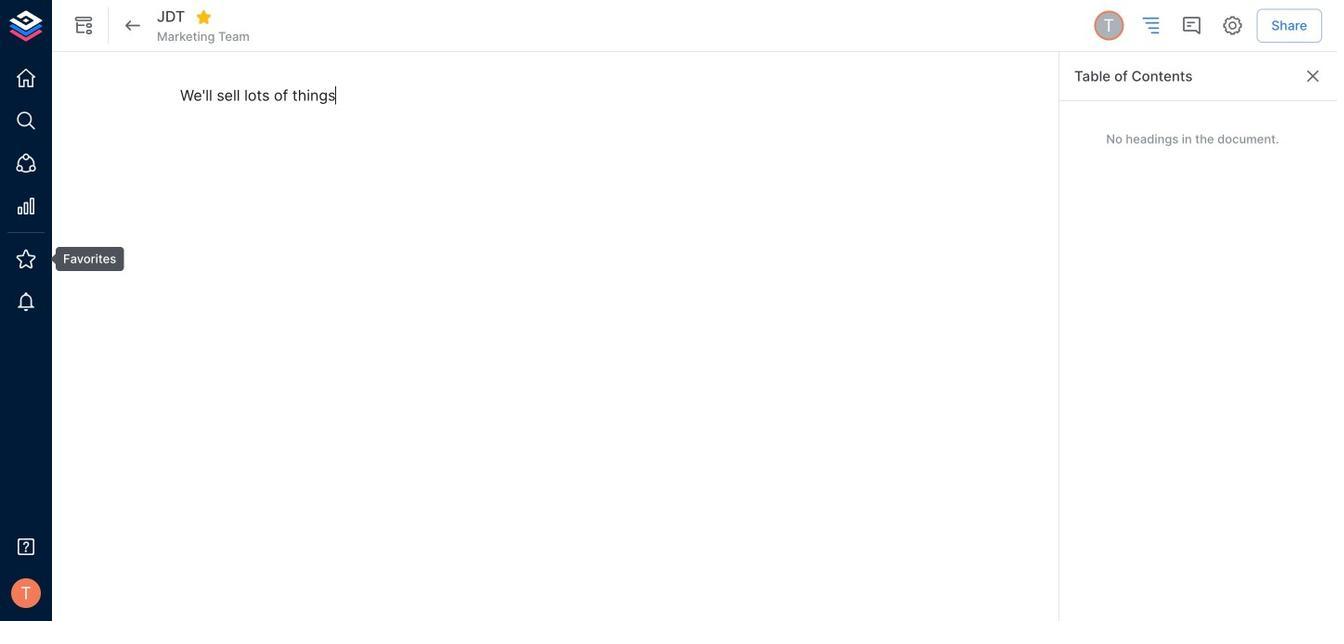 Task type: describe. For each thing, give the bounding box(es) containing it.
remove favorite image
[[195, 9, 212, 25]]

show wiki image
[[72, 14, 95, 37]]

comments image
[[1181, 14, 1203, 37]]

go back image
[[122, 14, 144, 37]]



Task type: vqa. For each thing, say whether or not it's contained in the screenshot.
Workspace notes are visible to all members and guests. 'text box'
no



Task type: locate. For each thing, give the bounding box(es) containing it.
tooltip
[[43, 247, 124, 271]]

settings image
[[1221, 14, 1244, 37]]

table of contents image
[[1140, 14, 1162, 37]]



